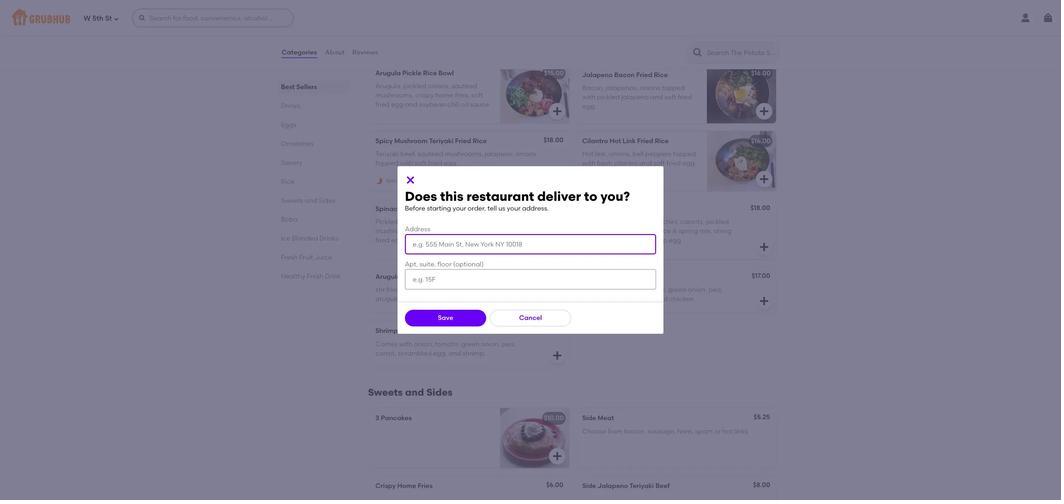 Task type: locate. For each thing, give the bounding box(es) containing it.
svg image
[[139, 14, 146, 22], [405, 174, 416, 186], [552, 241, 563, 252], [552, 350, 563, 361], [552, 451, 563, 462]]

1 $17.00 from the left
[[545, 272, 564, 280]]

chili
[[448, 101, 460, 109]]

tomato, for chicken.
[[642, 286, 667, 294]]

$18.00
[[544, 136, 564, 144], [751, 204, 771, 212], [544, 326, 564, 334]]

0 horizontal spatial green
[[461, 340, 480, 348]]

chicken
[[583, 273, 609, 281]]

soft inside bacon, jalapenos, onions topped with pickled jalapeno and soft fried egg.
[[665, 93, 677, 101]]

fried inside hot link, onions, bell peppers topped with fresh cilantro and soft fried egg.
[[667, 159, 681, 167]]

1 vertical spatial onions,
[[609, 150, 631, 158]]

fries, inside arugula, pickled onions, sauteed mushrooms, crispy home fries, soft fried egg and soybean chili oil sauce.
[[455, 92, 470, 99]]

0 vertical spatial scrambled
[[605, 295, 639, 303]]

beef, inside teriyaki beef, sauteed mushrooms, jalapeno, onions topped with soft fried egg.
[[401, 150, 416, 158]]

rice tab
[[281, 177, 346, 187]]

onions, up soybean
[[428, 82, 450, 90]]

0 vertical spatial crispy
[[416, 92, 434, 99]]

mushrooms, inside pickled jalapeno, sauteed mushrooms, crispy home fries, soft fried egg and black bean sauce.
[[376, 227, 414, 235]]

spicy for spicy mushroom teriyaki fried rice
[[376, 137, 393, 145]]

bowl for arugula pickle rice bowl
[[439, 69, 454, 77]]

sweets and sides tab
[[281, 196, 346, 206]]

teriyaki down mushroom
[[376, 150, 399, 158]]

and inside bacon, jalapenos, onions topped with pickled jalapeno and soft fried egg.
[[651, 93, 663, 101]]

sides
[[319, 197, 336, 205], [427, 387, 453, 398]]

beef, down mushroom
[[401, 150, 416, 158]]

bibimbap
[[610, 205, 641, 213]]

and down bell
[[640, 159, 652, 167]]

1 vertical spatial crispy
[[416, 227, 434, 235]]

carrot, inside the comes with onion, tomato, green onion, pea, carrot, scrambled egg, and shrimp.
[[376, 350, 397, 358]]

or
[[715, 428, 721, 435]]

and inside the comes with onion, tomato, green onion, pea, carrot, scrambled egg, and shrimp.
[[449, 350, 461, 358]]

sides down the comes with onion, tomato, green onion, pea, carrot, scrambled egg, and shrimp.
[[427, 387, 453, 398]]

2 vertical spatial jalapeno
[[598, 482, 628, 490]]

comes
[[583, 286, 605, 294], [376, 340, 398, 348]]

comes down shrimp at the bottom left of the page
[[376, 340, 398, 348]]

0 vertical spatial bowl
[[439, 69, 454, 77]]

0 horizontal spatial sides
[[319, 197, 336, 205]]

cilantro
[[583, 137, 608, 145]]

svg image
[[1043, 12, 1054, 24], [114, 16, 119, 21], [552, 106, 563, 117], [759, 106, 770, 117], [759, 173, 770, 185], [759, 241, 770, 252], [552, 296, 563, 307], [759, 296, 770, 307]]

egg down arugula,
[[391, 101, 404, 109]]

1 horizontal spatial egg.
[[583, 103, 596, 111]]

0 horizontal spatial sweets
[[281, 197, 304, 205]]

comes inside comes with onion, tomato, green onion, pea, carrot, scrambled egg, and chicken.
[[583, 286, 605, 294]]

1 $16.00 from the top
[[751, 69, 771, 77]]

arugula for arugula,
[[376, 69, 401, 77]]

side jalapeno teriyaki beef
[[583, 482, 670, 490]]

onion, down shrimp fried rice
[[414, 340, 433, 348]]

1 horizontal spatial fresh
[[307, 273, 324, 280]]

and inside pickled jalapeno, sauteed mushrooms, crispy home fries, soft fried egg and black bean sauce.
[[405, 237, 418, 245]]

home up bean
[[436, 227, 454, 235]]

rice inside tab
[[281, 178, 295, 186]]

mushrooms, down spicy mushroom teriyaki fried rice
[[445, 150, 483, 158]]

fresh fruit juice
[[281, 254, 332, 261]]

1 vertical spatial spicy
[[386, 178, 400, 184]]

svg image right st
[[139, 14, 146, 22]]

teriyaki up teriyaki beef, sauteed mushrooms, jalapeno, onions topped with soft fried egg.
[[429, 137, 454, 145]]

sweets and sides up pancakes
[[368, 387, 453, 398]]

egg, left shrimp. at the bottom left
[[433, 350, 447, 358]]

1 horizontal spatial tomato,
[[642, 286, 667, 294]]

0 vertical spatial carrot,
[[583, 295, 603, 303]]

onion,
[[621, 286, 640, 294], [688, 286, 707, 294], [414, 340, 433, 348], [481, 340, 500, 348]]

ice blended drinks tab
[[281, 234, 346, 243]]

comes down chicken
[[583, 286, 605, 294]]

pickled jalapeno, sauteed mushrooms, crispy home fries, soft fried egg and black bean sauce.
[[376, 218, 483, 245]]

fresh
[[281, 254, 298, 261], [307, 273, 324, 280]]

0 horizontal spatial onions,
[[428, 82, 450, 90]]

chicken fried rice
[[583, 273, 642, 281]]

2 vertical spatial egg,
[[433, 350, 447, 358]]

pickled down arugula pickle rice bowl
[[404, 82, 426, 90]]

1 horizontal spatial onions,
[[609, 150, 631, 158]]

2 your from the left
[[507, 205, 521, 213]]

green inside the comes with onion, tomato, green onion, pea, carrot, scrambled egg, and shrimp.
[[461, 340, 480, 348]]

fries, down 'order,'
[[455, 227, 470, 235]]

egg, inside stir fried kimchi, spam, pickled radish, soft fried egg, arugula, grilled tomatoes
[[523, 286, 537, 294]]

mix,
[[700, 227, 713, 235]]

rice down this
[[435, 205, 449, 213]]

2 $16.00 from the top
[[751, 137, 771, 145]]

hot left link,
[[583, 150, 594, 158]]

egg down pickled
[[391, 237, 404, 245]]

0 vertical spatial sides
[[319, 197, 336, 205]]

sweets up the boba
[[281, 197, 304, 205]]

1 vertical spatial beef,
[[608, 218, 623, 226]]

arugula
[[376, 69, 401, 77], [376, 273, 401, 281]]

scrambled for chicken
[[605, 295, 639, 303]]

order,
[[468, 205, 486, 213]]

crispy up "black"
[[416, 227, 434, 235]]

0 horizontal spatial scrambled
[[398, 350, 432, 358]]

$15.00 for bacon, jalapenos, onions topped with pickled jalapeno and soft fried egg.
[[544, 69, 564, 77]]

and left shrimp. at the bottom left
[[449, 350, 461, 358]]

1 vertical spatial fresh
[[307, 273, 324, 280]]

sweets and sides down rice tab
[[281, 197, 336, 205]]

1 horizontal spatial beef,
[[608, 218, 623, 226]]

1 crispy from the top
[[416, 92, 434, 99]]

mushrooms, down arugula,
[[376, 92, 414, 99]]

reviews
[[353, 48, 378, 56]]

1 horizontal spatial onions
[[640, 84, 661, 92]]

rice up arugula,
[[368, 41, 390, 53]]

0 vertical spatial fries,
[[455, 92, 470, 99]]

kimchi,
[[402, 286, 425, 294]]

1 vertical spatial sauce.
[[456, 237, 477, 245]]

egg
[[391, 101, 404, 109], [391, 237, 404, 245], [669, 237, 681, 245]]

with inside bacon, jalapenos, onions topped with pickled jalapeno and soft fried egg.
[[583, 93, 596, 101]]

side up choose at the bottom
[[583, 415, 596, 422]]

jalapeno for side jalapeno teriyaki beef
[[598, 482, 628, 490]]

sauce. right bean
[[456, 237, 477, 245]]

2 home from the top
[[436, 227, 454, 235]]

onions,
[[428, 82, 450, 90], [609, 150, 631, 158]]

spicy
[[376, 137, 393, 145], [386, 178, 400, 184]]

1 vertical spatial carrot,
[[376, 350, 397, 358]]

1 vertical spatial green
[[461, 340, 480, 348]]

onions, inside arugula, pickled onions, sauteed mushrooms, crispy home fries, soft fried egg and soybean chili oil sauce.
[[428, 82, 450, 90]]

0 horizontal spatial egg,
[[433, 350, 447, 358]]

green up chicken.
[[668, 286, 687, 294]]

jalapeno, up 'restaurant'
[[485, 150, 514, 158]]

sweets
[[281, 197, 304, 205], [368, 387, 403, 398]]

2 $15.00 from the top
[[544, 205, 564, 213]]

0 horizontal spatial jalapeno,
[[400, 218, 429, 226]]

beef, down potsack bibimbap
[[608, 218, 623, 226]]

crispy
[[416, 92, 434, 99], [416, 227, 434, 235]]

spicy left mushroom
[[376, 137, 393, 145]]

jalapenos,
[[606, 84, 638, 92]]

1 horizontal spatial egg,
[[523, 286, 537, 294]]

2 arugula from the top
[[376, 273, 401, 281]]

fried up teriyaki beef, sauteed mushrooms, jalapeno, onions topped with soft fried egg.
[[455, 137, 471, 145]]

sides inside sweets and sides tab
[[319, 197, 336, 205]]

rice up peppers
[[655, 137, 669, 145]]

carrot,
[[583, 295, 603, 303], [376, 350, 397, 358]]

sauce. inside pickled jalapeno, sauteed mushrooms, crispy home fries, soft fried egg and black bean sauce.
[[456, 237, 477, 245]]

pickled inside arugula, pickled onions, sauteed mushrooms, crispy home fries, soft fried egg and soybean chili oil sauce.
[[404, 82, 426, 90]]

arugula for stir
[[376, 273, 401, 281]]

0 vertical spatial comes
[[583, 286, 605, 294]]

sweets up 3
[[368, 387, 403, 398]]

1 vertical spatial scrambled
[[398, 350, 432, 358]]

0 vertical spatial fresh
[[281, 254, 298, 261]]

1 vertical spatial jalapeno,
[[400, 218, 429, 226]]

green for shrimp.
[[461, 340, 480, 348]]

onions, up cilantro on the right
[[609, 150, 631, 158]]

carrot, down shrimp at the bottom left of the page
[[376, 350, 397, 358]]

bowl
[[439, 69, 454, 77], [451, 205, 466, 213]]

2 crispy from the top
[[416, 227, 434, 235]]

1 vertical spatial topped
[[673, 150, 696, 158]]

and left chicken.
[[656, 295, 668, 303]]

sauteed for rice
[[431, 218, 456, 226]]

sauteed for teriyaki
[[418, 150, 443, 158]]

bowl for spinach jalapeno rice bowl
[[451, 205, 466, 213]]

hot left link
[[610, 137, 621, 145]]

and down "address"
[[405, 237, 418, 245]]

beef, inside teriyaki beef, sautéed zucchini, carrots, pickled cucumber, shredded lettuce &  spring mix, string hash browns, sunny side up egg
[[608, 218, 623, 226]]

0 vertical spatial arugula
[[376, 69, 401, 77]]

comes inside the comes with onion, tomato, green onion, pea, carrot, scrambled egg, and shrimp.
[[376, 340, 398, 348]]

with down "chicken fried rice"
[[606, 286, 620, 294]]

this
[[440, 188, 464, 204]]

pickled up tomatoes
[[447, 286, 470, 294]]

1 vertical spatial home
[[436, 227, 454, 235]]

sauteed inside teriyaki beef, sauteed mushrooms, jalapeno, onions topped with soft fried egg.
[[418, 150, 443, 158]]

1 side from the top
[[583, 415, 596, 422]]

drinks up juice
[[320, 235, 339, 243]]

eggs tab
[[281, 120, 346, 130]]

sweets inside sweets and sides tab
[[281, 197, 304, 205]]

pea,
[[709, 286, 723, 294], [502, 340, 516, 348]]

egg, inside comes with onion, tomato, green onion, pea, carrot, scrambled egg, and chicken.
[[640, 295, 654, 303]]

and inside comes with onion, tomato, green onion, pea, carrot, scrambled egg, and chicken.
[[656, 295, 668, 303]]

soft
[[471, 92, 483, 99], [665, 93, 677, 101], [415, 159, 427, 167], [654, 159, 665, 167], [471, 227, 483, 235], [494, 286, 506, 294]]

and right jalapeno
[[651, 93, 663, 101]]

egg, left chicken.
[[640, 295, 654, 303]]

links
[[735, 428, 748, 435]]

mushrooms, inside teriyaki beef, sauteed mushrooms, jalapeno, onions topped with soft fried egg.
[[445, 150, 483, 158]]

1 vertical spatial fries,
[[455, 227, 470, 235]]

egg inside arugula, pickled onions, sauteed mushrooms, crispy home fries, soft fried egg and soybean chili oil sauce.
[[391, 101, 404, 109]]

0 horizontal spatial your
[[453, 205, 466, 213]]

sautéed
[[625, 218, 650, 226]]

healthy fresh drink tab
[[281, 272, 346, 281]]

arugula pickle rice bowl
[[376, 69, 454, 77]]

carrot, inside comes with onion, tomato, green onion, pea, carrot, scrambled egg, and chicken.
[[583, 295, 603, 303]]

healthy
[[281, 273, 306, 280]]

$17.00 for comes with onion, tomato, green onion, pea, carrot, scrambled egg, and chicken.
[[752, 272, 771, 280]]

jalapeno, inside pickled jalapeno, sauteed mushrooms, crispy home fries, soft fried egg and black bean sauce.
[[400, 218, 429, 226]]

tomato, inside the comes with onion, tomato, green onion, pea, carrot, scrambled egg, and shrimp.
[[435, 340, 460, 348]]

0 vertical spatial $16.00
[[751, 69, 771, 77]]

onion, up shrimp. at the bottom left
[[481, 340, 500, 348]]

choose
[[583, 428, 607, 435]]

teriyaki
[[429, 137, 454, 145], [376, 150, 399, 158], [583, 218, 606, 226], [630, 482, 654, 490]]

0 vertical spatial $15.00
[[544, 69, 564, 77]]

1 vertical spatial comes
[[376, 340, 398, 348]]

$15.00 for teriyaki beef, sautéed zucchini, carrots, pickled cucumber, shredded lettuce &  spring mix, string hash browns, sunny side up egg
[[544, 205, 564, 213]]

side
[[583, 415, 596, 422], [583, 482, 596, 490]]

peppers
[[646, 150, 672, 158]]

0 horizontal spatial sweets and sides
[[281, 197, 336, 205]]

0 horizontal spatial beef,
[[401, 150, 416, 158]]

1 your from the left
[[453, 205, 466, 213]]

egg inside pickled jalapeno, sauteed mushrooms, crispy home fries, soft fried egg and black bean sauce.
[[391, 237, 404, 245]]

with down link,
[[583, 159, 596, 167]]

carrot, for comes with onion, tomato, green onion, pea, carrot, scrambled egg, and shrimp.
[[376, 350, 397, 358]]

$15.00
[[544, 69, 564, 77], [544, 205, 564, 213]]

egg. inside hot link, onions, bell peppers topped with fresh cilantro and soft fried egg.
[[683, 159, 697, 167]]

spinach
[[376, 205, 402, 213]]

with down bacon,
[[583, 93, 596, 101]]

0 vertical spatial home
[[436, 92, 454, 99]]

1 horizontal spatial sweets
[[368, 387, 403, 398]]

pickled down jalapenos,
[[597, 93, 620, 101]]

1 horizontal spatial pea,
[[709, 286, 723, 294]]

0 vertical spatial green
[[668, 286, 687, 294]]

0 vertical spatial onions,
[[428, 82, 450, 90]]

carrot, down chicken
[[583, 295, 603, 303]]

sauteed down spicy mushroom teriyaki fried rice
[[418, 150, 443, 158]]

0 vertical spatial sauce.
[[470, 101, 491, 109]]

1 vertical spatial drinks
[[320, 235, 339, 243]]

1 vertical spatial hot
[[583, 150, 594, 158]]

$16.00 for bacon, jalapenos, onions topped with pickled jalapeno and soft fried egg.
[[751, 69, 771, 77]]

egg, for comes with onion, tomato, green onion, pea, carrot, scrambled egg, and chicken.
[[640, 295, 654, 303]]

scrambled inside the comes with onion, tomato, green onion, pea, carrot, scrambled egg, and shrimp.
[[398, 350, 432, 358]]

2 vertical spatial $18.00
[[544, 326, 564, 334]]

mushrooms, down pickled
[[376, 227, 414, 235]]

1 vertical spatial sweets and sides
[[368, 387, 453, 398]]

categories
[[282, 48, 317, 56]]

pea, inside comes with onion, tomato, green onion, pea, carrot, scrambled egg, and chicken.
[[709, 286, 723, 294]]

with down mushroom
[[400, 159, 413, 167]]

1 horizontal spatial jalapeno,
[[485, 150, 514, 158]]

tomato, inside comes with onion, tomato, green onion, pea, carrot, scrambled egg, and chicken.
[[642, 286, 667, 294]]

your right us
[[507, 205, 521, 213]]

bacon,
[[624, 428, 646, 435]]

0 vertical spatial mushrooms,
[[376, 92, 414, 99]]

0 vertical spatial tomato,
[[642, 286, 667, 294]]

1 $15.00 from the top
[[544, 69, 564, 77]]

sauteed down starting
[[431, 218, 456, 226]]

pickled
[[404, 82, 426, 90], [597, 93, 620, 101], [706, 218, 729, 226], [447, 286, 470, 294]]

you?
[[601, 188, 630, 204]]

2 side from the top
[[583, 482, 596, 490]]

1 arugula from the top
[[376, 69, 401, 77]]

fried up bell
[[638, 137, 654, 145]]

1 vertical spatial sauteed
[[418, 150, 443, 158]]

cancel
[[519, 314, 542, 322]]

1 vertical spatial pea,
[[502, 340, 516, 348]]

jalapeno, inside teriyaki beef, sauteed mushrooms, jalapeno, onions topped with soft fried egg.
[[485, 150, 514, 158]]

carrot, for comes with onion, tomato, green onion, pea, carrot, scrambled egg, and chicken.
[[583, 295, 603, 303]]

best sellers tab
[[281, 82, 346, 92]]

drinks up eggs
[[281, 102, 300, 110]]

0 vertical spatial pea,
[[709, 286, 723, 294]]

fried right shrimp at the bottom left of the page
[[400, 327, 416, 335]]

main navigation navigation
[[0, 0, 1062, 36]]

scrambled inside comes with onion, tomato, green onion, pea, carrot, scrambled egg, and chicken.
[[605, 295, 639, 303]]

2 fries, from the top
[[455, 227, 470, 235]]

home up chili
[[436, 92, 454, 99]]

spicy for spicy
[[386, 178, 400, 184]]

fried up the spam, on the left
[[426, 273, 442, 281]]

fresh left fruit
[[281, 254, 298, 261]]

green inside comes with onion, tomato, green onion, pea, carrot, scrambled egg, and chicken.
[[668, 286, 687, 294]]

spicy image
[[376, 177, 384, 185]]

2 horizontal spatial egg.
[[683, 159, 697, 167]]

side right $6.00
[[583, 482, 596, 490]]

about
[[325, 48, 345, 56]]

soybean
[[419, 101, 446, 109]]

2 vertical spatial mushrooms,
[[376, 227, 414, 235]]

pickled inside stir fried kimchi, spam, pickled radish, soft fried egg, arugula, grilled tomatoes
[[447, 286, 470, 294]]

0 horizontal spatial onions
[[516, 150, 536, 158]]

egg, inside the comes with onion, tomato, green onion, pea, carrot, scrambled egg, and shrimp.
[[433, 350, 447, 358]]

sweets and sides inside tab
[[281, 197, 336, 205]]

0 vertical spatial onions
[[640, 84, 661, 92]]

0 vertical spatial drinks
[[281, 102, 300, 110]]

comes for comes with onion, tomato, green onion, pea, carrot, scrambled egg, and chicken.
[[583, 286, 605, 294]]

pea, for comes with onion, tomato, green onion, pea, carrot, scrambled egg, and shrimp.
[[502, 340, 516, 348]]

0 horizontal spatial pea,
[[502, 340, 516, 348]]

svg image for teriyaki beef, sautéed zucchini, carrots, pickled cucumber, shredded lettuce &  spring mix, string hash browns, sunny side up egg
[[759, 241, 770, 252]]

about button
[[325, 36, 345, 69]]

svg image for arugula, pickled onions, sauteed mushrooms, crispy home fries, soft fried egg and soybean chili oil sauce.
[[552, 106, 563, 117]]

sauteed up the oil
[[452, 82, 477, 90]]

floor
[[438, 261, 452, 268]]

1 horizontal spatial carrot,
[[583, 295, 603, 303]]

2 vertical spatial sauteed
[[431, 218, 456, 226]]

1 home from the top
[[436, 92, 454, 99]]

rice down savory
[[281, 178, 295, 186]]

1 horizontal spatial sides
[[427, 387, 453, 398]]

fruit
[[300, 254, 314, 261]]

onions, for link
[[609, 150, 631, 158]]

pickled up the string
[[706, 218, 729, 226]]

rice right pickle
[[423, 69, 437, 77]]

hot inside hot link, onions, bell peppers topped with fresh cilantro and soft fried egg.
[[583, 150, 594, 158]]

$16.00 for hot link, onions, bell peppers topped with fresh cilantro and soft fried egg.
[[751, 137, 771, 145]]

your
[[453, 205, 466, 213], [507, 205, 521, 213]]

3
[[376, 415, 379, 422]]

onion, up chicken.
[[688, 286, 707, 294]]

2 vertical spatial topped
[[376, 159, 399, 167]]

spicy right spicy icon
[[386, 178, 400, 184]]

0 horizontal spatial egg.
[[444, 159, 458, 167]]

mushrooms, inside arugula, pickled onions, sauteed mushrooms, crispy home fries, soft fried egg and soybean chili oil sauce.
[[376, 92, 414, 99]]

crispy up soybean
[[416, 92, 434, 99]]

fried inside bacon, jalapenos, onions topped with pickled jalapeno and soft fried egg.
[[678, 93, 692, 101]]

fries, up the oil
[[455, 92, 470, 99]]

0 vertical spatial sauteed
[[452, 82, 477, 90]]

topped inside bacon, jalapenos, onions topped with pickled jalapeno and soft fried egg.
[[662, 84, 685, 92]]

soft inside hot link, onions, bell peppers topped with fresh cilantro and soft fried egg.
[[654, 159, 665, 167]]

and inside hot link, onions, bell peppers topped with fresh cilantro and soft fried egg.
[[640, 159, 652, 167]]

with inside the comes with onion, tomato, green onion, pea, carrot, scrambled egg, and shrimp.
[[399, 340, 413, 348]]

rice down floor at the left of page
[[443, 273, 457, 281]]

sauce. right the oil
[[470, 101, 491, 109]]

0 vertical spatial spicy
[[376, 137, 393, 145]]

onions, for rice
[[428, 82, 450, 90]]

arugula pickle rice bowl image
[[500, 63, 570, 123]]

pea, for comes with onion, tomato, green onion, pea, carrot, scrambled egg, and chicken.
[[709, 286, 723, 294]]

1 vertical spatial bowl
[[451, 205, 466, 213]]

fries, inside pickled jalapeno, sauteed mushrooms, crispy home fries, soft fried egg and black bean sauce.
[[455, 227, 470, 235]]

jalapeno for spinach jalapeno rice bowl
[[403, 205, 434, 213]]

0 vertical spatial jalapeno,
[[485, 150, 514, 158]]

hot
[[723, 428, 733, 435]]

potsack
[[583, 205, 608, 213]]

sauteed
[[452, 82, 477, 90], [418, 150, 443, 158], [431, 218, 456, 226]]

and down rice tab
[[305, 197, 318, 205]]

pea, inside the comes with onion, tomato, green onion, pea, carrot, scrambled egg, and shrimp.
[[502, 340, 516, 348]]

egg.
[[583, 103, 596, 111], [444, 159, 458, 167], [683, 159, 697, 167]]

sauteed inside pickled jalapeno, sauteed mushrooms, crispy home fries, soft fried egg and black bean sauce.
[[431, 218, 456, 226]]

savory tab
[[281, 158, 346, 168]]

with down shrimp fried rice
[[399, 340, 413, 348]]

teriyaki left beef
[[630, 482, 654, 490]]

scrambled down shrimp fried rice
[[398, 350, 432, 358]]

sides down rice tab
[[319, 197, 336, 205]]

mushroom
[[394, 137, 428, 145]]

mushrooms,
[[376, 92, 414, 99], [445, 150, 483, 158], [376, 227, 414, 235]]

0 vertical spatial sweets and sides
[[281, 197, 336, 205]]

0 vertical spatial sweets
[[281, 197, 304, 205]]

bowl down this
[[451, 205, 466, 213]]

0 vertical spatial side
[[583, 415, 596, 422]]

scrambled down "chicken fried rice"
[[605, 295, 639, 303]]

egg. inside teriyaki beef, sauteed mushrooms, jalapeno, onions topped with soft fried egg.
[[444, 159, 458, 167]]

1 horizontal spatial $17.00
[[752, 272, 771, 280]]

arugula up stir
[[376, 273, 401, 281]]

1 vertical spatial $15.00
[[544, 205, 564, 213]]

2 $17.00 from the left
[[752, 272, 771, 280]]

sweets and sides
[[281, 197, 336, 205], [368, 387, 453, 398]]

tomatoes
[[424, 295, 454, 303]]

bacon, jalapenos, onions topped with pickled jalapeno and soft fried egg.
[[583, 84, 692, 111]]

onions, inside hot link, onions, bell peppers topped with fresh cilantro and soft fried egg.
[[609, 150, 631, 158]]

1 vertical spatial $18.00
[[751, 204, 771, 212]]

beef, for shredded
[[608, 218, 623, 226]]

teriyaki up cucumber,
[[583, 218, 606, 226]]

egg, up cancel
[[523, 286, 537, 294]]

jalapeno
[[583, 71, 613, 79], [403, 205, 434, 213], [598, 482, 628, 490]]

jalapeno, down before
[[400, 218, 429, 226]]

1 vertical spatial arugula
[[376, 273, 401, 281]]

fresh left drink
[[307, 273, 324, 280]]

0 horizontal spatial fresh
[[281, 254, 298, 261]]

1 horizontal spatial hot
[[610, 137, 621, 145]]

pickled inside teriyaki beef, sautéed zucchini, carrots, pickled cucumber, shredded lettuce &  spring mix, string hash browns, sunny side up egg
[[706, 218, 729, 226]]

0 vertical spatial egg,
[[523, 286, 537, 294]]

shredded
[[618, 227, 647, 235]]

0 horizontal spatial carrot,
[[376, 350, 397, 358]]

and left soybean
[[405, 101, 418, 109]]

topped inside hot link, onions, bell peppers topped with fresh cilantro and soft fried egg.
[[673, 150, 696, 158]]

spam,
[[426, 286, 446, 294]]

green up shrimp. at the bottom left
[[461, 340, 480, 348]]

potsack bibimbap
[[583, 205, 641, 213]]

deliver
[[537, 188, 581, 204]]

fried
[[678, 93, 692, 101], [376, 101, 390, 109], [428, 159, 442, 167], [667, 159, 681, 167], [376, 237, 390, 245], [387, 286, 401, 294], [507, 286, 522, 294]]

1 horizontal spatial scrambled
[[605, 295, 639, 303]]

arugula up arugula,
[[376, 69, 401, 77]]

1 vertical spatial onions
[[516, 150, 536, 158]]

1 vertical spatial jalapeno
[[403, 205, 434, 213]]

hot
[[610, 137, 621, 145], [583, 150, 594, 158]]

1 fries, from the top
[[455, 92, 470, 99]]

svg image for bacon, jalapenos, onions topped with pickled jalapeno and soft fried egg.
[[759, 106, 770, 117]]

spicy mushroom teriyaki fried rice
[[376, 137, 487, 145]]

1 horizontal spatial comes
[[583, 286, 605, 294]]

w 5th st
[[84, 14, 112, 22]]

choose from bacon, sausage, ham, spam or hot links
[[583, 428, 748, 435]]

egg down &
[[669, 237, 681, 245]]

topped inside teriyaki beef, sauteed mushrooms, jalapeno, onions topped with soft fried egg.
[[376, 159, 399, 167]]

boba tab
[[281, 215, 346, 225]]

teriyaki inside teriyaki beef, sautéed zucchini, carrots, pickled cucumber, shredded lettuce &  spring mix, string hash browns, sunny side up egg
[[583, 218, 606, 226]]

1 horizontal spatial green
[[668, 286, 687, 294]]

0 horizontal spatial drinks
[[281, 102, 300, 110]]

fresh fruit juice tab
[[281, 253, 346, 262]]

your down this
[[453, 205, 466, 213]]

starting
[[427, 205, 451, 213]]

$18.00 for teriyaki beef, sautéed zucchini, carrots, pickled cucumber, shredded lettuce &  spring mix, string hash browns, sunny side up egg
[[751, 204, 771, 212]]

egg. inside bacon, jalapenos, onions topped with pickled jalapeno and soft fried egg.
[[583, 103, 596, 111]]

drink
[[325, 273, 342, 280]]

drinks tab
[[281, 101, 346, 111]]

1 vertical spatial mushrooms,
[[445, 150, 483, 158]]

1 vertical spatial sides
[[427, 387, 453, 398]]



Task type: describe. For each thing, give the bounding box(es) containing it.
cilantro
[[614, 159, 638, 167]]

apt, suite, floor (optional)
[[405, 261, 484, 268]]

fried inside teriyaki beef, sauteed mushrooms, jalapeno, onions topped with soft fried egg.
[[428, 159, 442, 167]]

onions inside bacon, jalapenos, onions topped with pickled jalapeno and soft fried egg.
[[640, 84, 661, 92]]

omelettes
[[281, 140, 314, 148]]

comes with onion, tomato, green onion, pea, carrot, scrambled egg, and shrimp.
[[376, 340, 516, 358]]

rice up bacon, jalapenos, onions topped with pickled jalapeno and soft fried egg.
[[654, 71, 668, 79]]

crispy inside arugula, pickled onions, sauteed mushrooms, crispy home fries, soft fried egg and soybean chili oil sauce.
[[416, 92, 434, 99]]

e,g. 15F search field
[[405, 269, 656, 290]]

teriyaki beef, sautéed zucchini, carrots, pickled cucumber, shredded lettuce &  spring mix, string hash browns, sunny side up egg
[[583, 218, 732, 245]]

mushrooms, for spicy mushroom teriyaki fried rice
[[445, 150, 483, 158]]

ice blended drinks
[[281, 235, 339, 243]]

egg. for jalapeno,
[[444, 159, 458, 167]]

cilantro hot link fried rice image
[[707, 131, 777, 191]]

0 vertical spatial hot
[[610, 137, 621, 145]]

kimchi
[[402, 273, 424, 281]]

browns,
[[599, 237, 624, 245]]

1 vertical spatial sweets
[[368, 387, 403, 398]]

ham,
[[678, 428, 694, 435]]

jalapeno bacon fried rice image
[[707, 63, 777, 123]]

tomato, for shrimp.
[[435, 340, 460, 348]]

0 vertical spatial jalapeno
[[583, 71, 613, 79]]

3 pancakes image
[[500, 409, 570, 469]]

search icon image
[[692, 47, 704, 58]]

1 horizontal spatial drinks
[[320, 235, 339, 243]]

fried inside arugula, pickled onions, sauteed mushrooms, crispy home fries, soft fried egg and soybean chili oil sauce.
[[376, 101, 390, 109]]

apt,
[[405, 261, 418, 268]]

$6.00
[[546, 482, 564, 489]]

crispy home fries
[[376, 482, 433, 490]]

stir
[[376, 286, 385, 294]]

scrambled for shrimp
[[398, 350, 432, 358]]

rice up teriyaki beef, sauteed mushrooms, jalapeno, onions topped with soft fried egg.
[[473, 137, 487, 145]]

suite,
[[420, 261, 436, 268]]

hash
[[583, 237, 598, 245]]

meat
[[598, 415, 614, 422]]

to
[[584, 188, 598, 204]]

reviews button
[[352, 36, 379, 69]]

eggs
[[281, 121, 297, 129]]

carrots,
[[681, 218, 705, 226]]

egg, for comes with onion, tomato, green onion, pea, carrot, scrambled egg, and shrimp.
[[433, 350, 447, 358]]

beef
[[656, 482, 670, 490]]

&
[[673, 227, 677, 235]]

grilled
[[403, 295, 423, 303]]

sellers
[[297, 83, 317, 91]]

jalapeno bacon fried rice
[[583, 71, 668, 79]]

sauce. inside arugula, pickled onions, sauteed mushrooms, crispy home fries, soft fried egg and soybean chili oil sauce.
[[470, 101, 491, 109]]

sauteed inside arugula, pickled onions, sauteed mushrooms, crispy home fries, soft fried egg and soybean chili oil sauce.
[[452, 82, 477, 90]]

save button
[[405, 310, 486, 327]]

bean
[[438, 237, 454, 245]]

bell
[[633, 150, 644, 158]]

with inside hot link, onions, bell peppers topped with fresh cilantro and soft fried egg.
[[583, 159, 596, 167]]

up
[[659, 237, 668, 245]]

bacon
[[615, 71, 635, 79]]

svg image down cancel button
[[552, 350, 563, 361]]

chicken.
[[670, 295, 696, 303]]

onions inside teriyaki beef, sauteed mushrooms, jalapeno, onions topped with soft fried egg.
[[516, 150, 536, 158]]

cucumber,
[[583, 227, 616, 235]]

home inside pickled jalapeno, sauteed mushrooms, crispy home fries, soft fried egg and black bean sauce.
[[436, 227, 454, 235]]

soft inside arugula, pickled onions, sauteed mushrooms, crispy home fries, soft fried egg and soybean chili oil sauce.
[[471, 92, 483, 99]]

spam
[[695, 428, 713, 435]]

tell
[[488, 205, 497, 213]]

savory
[[281, 159, 303, 167]]

home inside arugula, pickled onions, sauteed mushrooms, crispy home fries, soft fried egg and soybean chili oil sauce.
[[436, 92, 454, 99]]

$17.00 for stir fried kimchi, spam, pickled radish, soft fried egg, arugula, grilled tomatoes
[[545, 272, 564, 280]]

fresh
[[597, 159, 613, 167]]

hot link, onions, bell peppers topped with fresh cilantro and soft fried egg.
[[583, 150, 697, 167]]

and up pancakes
[[405, 387, 424, 398]]

svg image for stir fried kimchi, spam, pickled radish, soft fried egg, arugula, grilled tomatoes
[[552, 296, 563, 307]]

onion, down "chicken fried rice"
[[621, 286, 640, 294]]

svg image up $6.00
[[552, 451, 563, 462]]

pickled
[[376, 218, 398, 226]]

oil
[[462, 101, 469, 109]]

home
[[397, 482, 416, 490]]

rice down save button
[[417, 327, 431, 335]]

spring
[[679, 227, 698, 235]]

save
[[438, 314, 454, 322]]

side
[[645, 237, 658, 245]]

comes with onion, tomato, green onion, pea, carrot, scrambled egg, and chicken.
[[583, 286, 723, 303]]

$5.25
[[754, 414, 771, 421]]

arugula,
[[376, 82, 402, 90]]

side for side meat
[[583, 415, 596, 422]]

3 pancakes
[[376, 415, 412, 422]]

st
[[105, 14, 112, 22]]

categories button
[[281, 36, 318, 69]]

svg image for hot link, onions, bell peppers topped with fresh cilantro and soft fried egg.
[[759, 173, 770, 185]]

fried right chicken
[[610, 273, 626, 281]]

5th
[[92, 14, 103, 22]]

best sellers
[[281, 83, 317, 91]]

juice
[[315, 254, 332, 261]]

zucchini,
[[652, 218, 679, 226]]

e,g. 555 Main St, New York NY 10018 search field
[[405, 234, 656, 255]]

fried right bacon
[[637, 71, 653, 79]]

soft inside stir fried kimchi, spam, pickled radish, soft fried egg, arugula, grilled tomatoes
[[494, 286, 506, 294]]

pancakes
[[381, 415, 412, 422]]

lettuce
[[649, 227, 671, 235]]

soft inside pickled jalapeno, sauteed mushrooms, crispy home fries, soft fried egg and black bean sauce.
[[471, 227, 483, 235]]

spinach jalapeno rice bowl image
[[500, 199, 570, 259]]

address.
[[522, 205, 549, 213]]

fried inside pickled jalapeno, sauteed mushrooms, crispy home fries, soft fried egg and black bean sauce.
[[376, 237, 390, 245]]

side for side jalapeno teriyaki beef
[[583, 482, 596, 490]]

svg image for comes with onion, tomato, green onion, pea, carrot, scrambled egg, and chicken.
[[759, 296, 770, 307]]

Search The Potato Sack search field
[[706, 49, 777, 57]]

link,
[[595, 150, 608, 158]]

omelettes tab
[[281, 139, 346, 149]]

shrimp
[[376, 327, 398, 335]]

$18.00 for comes with onion, tomato, green onion, pea, carrot, scrambled egg, and shrimp.
[[544, 326, 564, 334]]

side meat
[[583, 415, 614, 422]]

cancel button
[[490, 310, 571, 327]]

rice up comes with onion, tomato, green onion, pea, carrot, scrambled egg, and chicken.
[[628, 273, 642, 281]]

teriyaki inside teriyaki beef, sauteed mushrooms, jalapeno, onions topped with soft fried egg.
[[376, 150, 399, 158]]

boba
[[281, 216, 298, 224]]

with inside comes with onion, tomato, green onion, pea, carrot, scrambled egg, and chicken.
[[606, 286, 620, 294]]

ice
[[281, 235, 291, 243]]

green for chicken.
[[668, 286, 687, 294]]

egg inside teriyaki beef, sautéed zucchini, carrots, pickled cucumber, shredded lettuce &  spring mix, string hash browns, sunny side up egg
[[669, 237, 681, 245]]

beef, for with
[[401, 150, 416, 158]]

1 horizontal spatial sweets and sides
[[368, 387, 453, 398]]

egg. for with
[[583, 103, 596, 111]]

mushrooms, for spinach jalapeno rice bowl
[[376, 227, 414, 235]]

svg image inside main navigation navigation
[[139, 14, 146, 22]]

blended
[[292, 235, 318, 243]]

fries
[[418, 482, 433, 490]]

svg image left hash
[[552, 241, 563, 252]]

cilantro hot link fried rice
[[583, 137, 669, 145]]

arugula kimchi fried rice
[[376, 273, 457, 281]]

and inside arugula, pickled onions, sauteed mushrooms, crispy home fries, soft fried egg and soybean chili oil sauce.
[[405, 101, 418, 109]]

soft inside teriyaki beef, sauteed mushrooms, jalapeno, onions topped with soft fried egg.
[[415, 159, 427, 167]]

pickled inside bacon, jalapenos, onions topped with pickled jalapeno and soft fried egg.
[[597, 93, 620, 101]]

and inside tab
[[305, 197, 318, 205]]

before
[[405, 205, 425, 213]]

does this restaurant deliver to you? before starting your order, tell us your address.
[[405, 188, 630, 213]]

us
[[499, 205, 506, 213]]

healthy fresh drink
[[281, 273, 342, 280]]

0 vertical spatial $18.00
[[544, 136, 564, 144]]

teriyaki beef, sauteed mushrooms, jalapeno, onions topped with soft fried egg.
[[376, 150, 536, 167]]

(optional)
[[453, 261, 484, 268]]

with inside teriyaki beef, sauteed mushrooms, jalapeno, onions topped with soft fried egg.
[[400, 159, 413, 167]]

crispy inside pickled jalapeno, sauteed mushrooms, crispy home fries, soft fried egg and black bean sauce.
[[416, 227, 434, 235]]

link
[[623, 137, 636, 145]]

svg image up does
[[405, 174, 416, 186]]

comes for comes with onion, tomato, green onion, pea, carrot, scrambled egg, and shrimp.
[[376, 340, 398, 348]]

radish,
[[471, 286, 493, 294]]

w
[[84, 14, 91, 22]]



Task type: vqa. For each thing, say whether or not it's contained in the screenshot.
3 Pancakes
yes



